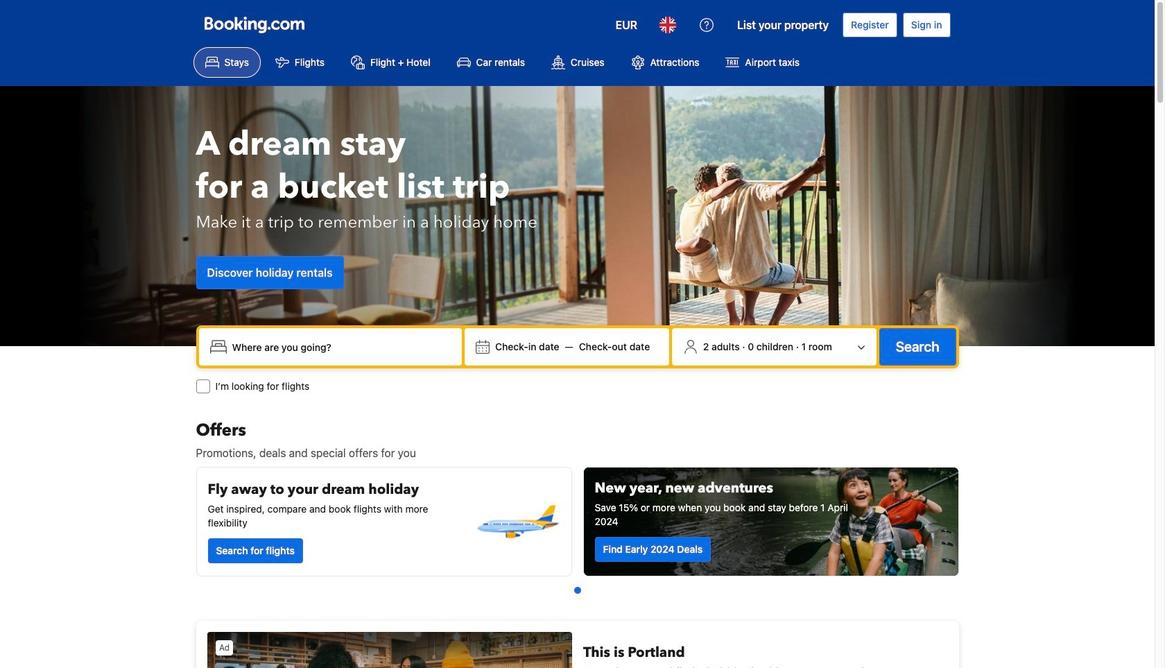 Task type: locate. For each thing, give the bounding box(es) containing it.
Where are you going? field
[[227, 334, 457, 359]]

a young girl and woman kayak on a river image
[[584, 468, 959, 576]]

main content
[[190, 420, 965, 668]]

progress bar
[[574, 587, 581, 594]]



Task type: describe. For each thing, give the bounding box(es) containing it.
fly away to your dream holiday image
[[474, 479, 560, 565]]

booking.com image
[[204, 17, 304, 33]]



Task type: vqa. For each thing, say whether or not it's contained in the screenshot.
For
no



